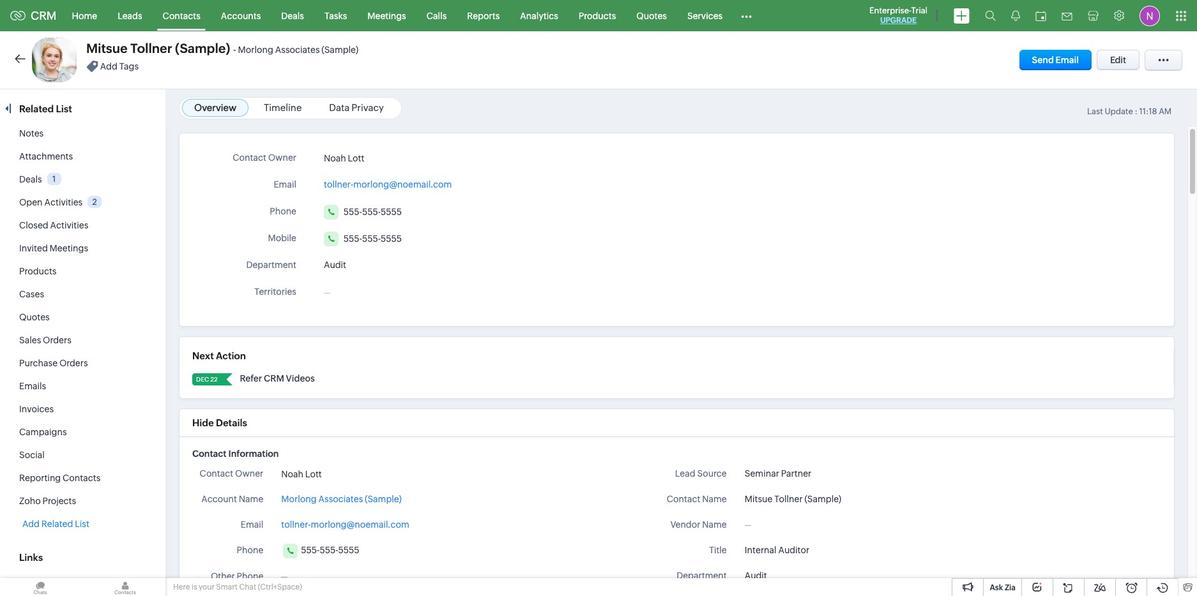 Task type: locate. For each thing, give the bounding box(es) containing it.
related down projects
[[41, 519, 73, 530]]

0 horizontal spatial department
[[246, 260, 296, 270]]

0 vertical spatial meetings
[[368, 11, 406, 21]]

0 vertical spatial morlong@noemail.com
[[354, 180, 452, 190]]

deals up the open
[[19, 174, 42, 185]]

1 horizontal spatial products link
[[569, 0, 626, 31]]

deals
[[281, 11, 304, 21], [19, 174, 42, 185]]

0 horizontal spatial tollner-
[[281, 520, 311, 530]]

name down source
[[702, 495, 727, 505]]

list down projects
[[75, 519, 89, 530]]

data privacy
[[329, 102, 384, 113]]

campaigns link
[[19, 427, 67, 438]]

0 vertical spatial contacts
[[163, 11, 201, 21]]

contacts right leads
[[163, 11, 201, 21]]

contacts up projects
[[63, 473, 101, 484]]

1 vertical spatial morlong associates (sample) link
[[281, 493, 402, 507]]

edit button
[[1097, 50, 1140, 70]]

1 horizontal spatial list
[[75, 519, 89, 530]]

last update : 11:18 am
[[1087, 107, 1172, 116]]

quotes left services
[[637, 11, 667, 21]]

0 vertical spatial associates
[[275, 45, 320, 55]]

is
[[192, 583, 197, 592]]

0 horizontal spatial email
[[241, 520, 263, 530]]

1 horizontal spatial noah
[[324, 154, 346, 164]]

noah lott up morlong associates (sample)
[[281, 470, 322, 480]]

activities for open activities
[[44, 197, 83, 208]]

0 vertical spatial 555-555-5555
[[344, 207, 402, 217]]

phone up other phone
[[237, 546, 263, 556]]

account name
[[201, 495, 263, 505]]

0 horizontal spatial deals
[[19, 174, 42, 185]]

morlong@noemail.com for the topmost tollner-morlong@noemail.com link
[[354, 180, 452, 190]]

1 horizontal spatial department
[[677, 571, 727, 581]]

leads
[[118, 11, 142, 21]]

contact owner down timeline link at the top
[[233, 153, 296, 163]]

0 horizontal spatial crm
[[31, 9, 57, 22]]

meetings
[[368, 11, 406, 21], [50, 243, 88, 254]]

add related list
[[22, 519, 89, 530]]

products right analytics on the top of the page
[[579, 11, 616, 21]]

deals link left tasks
[[271, 0, 314, 31]]

activities up invited meetings
[[50, 220, 88, 231]]

1 horizontal spatial mitsue
[[745, 495, 773, 505]]

0 horizontal spatial noah lott
[[281, 470, 322, 480]]

0 vertical spatial add
[[100, 62, 117, 72]]

noah lott down data at the top left of the page
[[324, 154, 364, 164]]

1 horizontal spatial audit
[[745, 571, 767, 581]]

quotes link left services
[[626, 0, 677, 31]]

open activities
[[19, 197, 83, 208]]

phone up chat on the left of the page
[[237, 572, 263, 582]]

0 vertical spatial owner
[[268, 153, 296, 163]]

0 vertical spatial deals link
[[271, 0, 314, 31]]

0 vertical spatial morlong
[[238, 45, 273, 55]]

add left link
[[22, 578, 40, 588]]

noah down data at the top left of the page
[[324, 154, 346, 164]]

contact name
[[667, 495, 727, 505]]

reporting contacts link
[[19, 473, 101, 484]]

orders right purchase
[[59, 358, 88, 369]]

1 vertical spatial deals link
[[19, 174, 42, 185]]

1 vertical spatial mitsue
[[745, 495, 773, 505]]

0 vertical spatial 5555
[[381, 207, 402, 217]]

zoho projects
[[19, 496, 76, 507]]

search image
[[985, 10, 996, 21]]

email right send
[[1056, 55, 1079, 65]]

0 horizontal spatial contacts
[[63, 473, 101, 484]]

1 vertical spatial tollner
[[774, 495, 803, 505]]

sales
[[19, 335, 41, 346]]

1 horizontal spatial tollner
[[774, 495, 803, 505]]

0 vertical spatial orders
[[43, 335, 71, 346]]

0 vertical spatial contact owner
[[233, 153, 296, 163]]

1 horizontal spatial contacts
[[163, 11, 201, 21]]

0 horizontal spatial deals link
[[19, 174, 42, 185]]

add down "zoho"
[[22, 519, 40, 530]]

2 vertical spatial add
[[22, 578, 40, 588]]

deals link
[[271, 0, 314, 31], [19, 174, 42, 185]]

campaigns
[[19, 427, 67, 438]]

phone
[[270, 206, 296, 217], [237, 546, 263, 556], [237, 572, 263, 582]]

invited meetings link
[[19, 243, 88, 254]]

1 vertical spatial lott
[[305, 470, 322, 480]]

contact owner for account name
[[200, 469, 263, 479]]

0 horizontal spatial quotes link
[[19, 312, 50, 323]]

other
[[211, 572, 235, 582]]

1 vertical spatial associates
[[318, 495, 363, 505]]

1 vertical spatial quotes
[[19, 312, 50, 323]]

2 vertical spatial email
[[241, 520, 263, 530]]

analytics link
[[510, 0, 569, 31]]

2 vertical spatial phone
[[237, 572, 263, 582]]

mitsue down seminar
[[745, 495, 773, 505]]

department up territories on the left
[[246, 260, 296, 270]]

orders up purchase orders link
[[43, 335, 71, 346]]

(sample) for morlong associates (sample)
[[365, 495, 402, 505]]

edit
[[1110, 55, 1126, 65]]

morlong associates (sample) link
[[238, 45, 359, 56], [281, 493, 402, 507]]

deals left 'tasks' link on the top left of the page
[[281, 11, 304, 21]]

lott down data privacy
[[348, 154, 364, 164]]

details
[[216, 418, 247, 429]]

1 vertical spatial 555-555-5555
[[344, 234, 402, 244]]

1 vertical spatial email
[[274, 180, 296, 190]]

enterprise-trial upgrade
[[870, 6, 928, 25]]

products down invited
[[19, 266, 57, 277]]

1 vertical spatial 5555
[[381, 234, 402, 244]]

1 vertical spatial list
[[75, 519, 89, 530]]

add
[[100, 62, 117, 72], [22, 519, 40, 530], [22, 578, 40, 588]]

tollner
[[130, 41, 172, 56], [774, 495, 803, 505]]

purchase orders
[[19, 358, 88, 369]]

5555 for mobile
[[381, 234, 402, 244]]

0 horizontal spatial tollner
[[130, 41, 172, 56]]

noah up morlong associates (sample)
[[281, 470, 304, 480]]

account
[[201, 495, 237, 505]]

name for account name
[[239, 495, 263, 505]]

1 vertical spatial activities
[[50, 220, 88, 231]]

name
[[239, 495, 263, 505], [702, 495, 727, 505], [702, 520, 727, 530]]

deals link up the open
[[19, 174, 42, 185]]

1 vertical spatial deals
[[19, 174, 42, 185]]

1 vertical spatial crm
[[264, 374, 284, 384]]

activities
[[44, 197, 83, 208], [50, 220, 88, 231]]

1 horizontal spatial quotes
[[637, 11, 667, 21]]

name for contact name
[[702, 495, 727, 505]]

emails
[[19, 381, 46, 392]]

related up notes link
[[19, 104, 54, 114]]

0 vertical spatial morlong associates (sample) link
[[238, 45, 359, 56]]

notes
[[19, 128, 44, 139]]

purchase
[[19, 358, 58, 369]]

(sample) for mitsue tollner (sample)
[[805, 495, 842, 505]]

1 vertical spatial morlong@noemail.com
[[311, 520, 409, 530]]

crm left home link
[[31, 9, 57, 22]]

department down title
[[677, 571, 727, 581]]

contacts inside contacts link
[[163, 11, 201, 21]]

email up the mobile
[[274, 180, 296, 190]]

morlong@noemail.com for the bottom tollner-morlong@noemail.com link
[[311, 520, 409, 530]]

1 vertical spatial owner
[[235, 469, 263, 479]]

0 vertical spatial tollner
[[130, 41, 172, 56]]

sales orders
[[19, 335, 71, 346]]

0 vertical spatial email
[[1056, 55, 1079, 65]]

contact
[[233, 153, 266, 163], [192, 449, 227, 459], [200, 469, 233, 479], [667, 495, 701, 505]]

555-
[[344, 207, 362, 217], [362, 207, 381, 217], [344, 234, 362, 244], [362, 234, 381, 244], [301, 546, 320, 556], [320, 546, 338, 556]]

owner down information
[[235, 469, 263, 479]]

associates
[[275, 45, 320, 55], [318, 495, 363, 505]]

data
[[329, 102, 350, 113]]

1 horizontal spatial lott
[[348, 154, 364, 164]]

1 vertical spatial meetings
[[50, 243, 88, 254]]

0 horizontal spatial audit
[[324, 260, 346, 270]]

department for mobile
[[246, 260, 296, 270]]

5555 for phone
[[381, 207, 402, 217]]

add left tags
[[100, 62, 117, 72]]

email down account name on the bottom of the page
[[241, 520, 263, 530]]

list up attachments link
[[56, 104, 72, 114]]

mails image
[[1062, 12, 1073, 20]]

meetings left "calls" on the top left of the page
[[368, 11, 406, 21]]

(ctrl+space)
[[258, 583, 302, 592]]

1 vertical spatial quotes link
[[19, 312, 50, 323]]

(sample)
[[175, 41, 230, 56], [322, 45, 359, 55], [365, 495, 402, 505], [805, 495, 842, 505]]

22
[[210, 376, 218, 383]]

mitsue up add tags
[[86, 41, 128, 56]]

0 horizontal spatial owner
[[235, 469, 263, 479]]

orders for sales orders
[[43, 335, 71, 346]]

orders
[[43, 335, 71, 346], [59, 358, 88, 369]]

closed activities
[[19, 220, 88, 231]]

products
[[579, 11, 616, 21], [19, 266, 57, 277]]

tasks link
[[314, 0, 357, 31]]

1 vertical spatial noah
[[281, 470, 304, 480]]

products link right analytics on the top of the page
[[569, 0, 626, 31]]

phone up the mobile
[[270, 206, 296, 217]]

contact owner
[[233, 153, 296, 163], [200, 469, 263, 479]]

owner down timeline link at the top
[[268, 153, 296, 163]]

contact owner down the 'contact information'
[[200, 469, 263, 479]]

0 vertical spatial activities
[[44, 197, 83, 208]]

orders for purchase orders
[[59, 358, 88, 369]]

add for mitsue tollner (sample)
[[100, 62, 117, 72]]

refer crm videos link
[[240, 374, 315, 384]]

next
[[192, 351, 214, 362]]

1 vertical spatial tollner-morlong@noemail.com link
[[281, 519, 409, 532]]

tollner for mitsue tollner (sample) - morlong associates (sample)
[[130, 41, 172, 56]]

tollner down partner
[[774, 495, 803, 505]]

associates inside mitsue tollner (sample) - morlong associates (sample)
[[275, 45, 320, 55]]

1 horizontal spatial noah lott
[[324, 154, 364, 164]]

noah
[[324, 154, 346, 164], [281, 470, 304, 480]]

1 vertical spatial department
[[677, 571, 727, 581]]

lott up morlong associates (sample)
[[305, 470, 322, 480]]

quotes link down 'cases' link
[[19, 312, 50, 323]]

(sample) for mitsue tollner (sample) - morlong associates (sample)
[[175, 41, 230, 56]]

1 vertical spatial noah lott
[[281, 470, 322, 480]]

tollner up tags
[[130, 41, 172, 56]]

0 vertical spatial noah
[[324, 154, 346, 164]]

0 horizontal spatial morlong
[[238, 45, 273, 55]]

trial
[[911, 6, 928, 15]]

0 horizontal spatial mitsue
[[86, 41, 128, 56]]

1 vertical spatial add
[[22, 519, 40, 530]]

quotes down 'cases' link
[[19, 312, 50, 323]]

1 horizontal spatial products
[[579, 11, 616, 21]]

name right account
[[239, 495, 263, 505]]

1 horizontal spatial tollner-
[[324, 180, 354, 190]]

1
[[52, 174, 56, 184]]

555-555-5555 for phone
[[344, 207, 402, 217]]

invited meetings
[[19, 243, 88, 254]]

owner
[[268, 153, 296, 163], [235, 469, 263, 479]]

1 vertical spatial morlong
[[281, 495, 317, 505]]

0 vertical spatial products
[[579, 11, 616, 21]]

morlong@noemail.com
[[354, 180, 452, 190], [311, 520, 409, 530]]

territories
[[254, 287, 296, 297]]

audit
[[324, 260, 346, 270], [745, 571, 767, 581]]

0 horizontal spatial list
[[56, 104, 72, 114]]

contact down timeline link at the top
[[233, 153, 266, 163]]

2 vertical spatial 555-555-5555
[[301, 546, 359, 556]]

data privacy link
[[329, 102, 384, 113]]

send
[[1032, 55, 1054, 65]]

lead
[[675, 469, 696, 479]]

open
[[19, 197, 43, 208]]

contact down lead
[[667, 495, 701, 505]]

activities up closed activities
[[44, 197, 83, 208]]

am
[[1159, 107, 1172, 116]]

search element
[[978, 0, 1004, 31]]

1 vertical spatial contact owner
[[200, 469, 263, 479]]

accounts
[[221, 11, 261, 21]]

closed
[[19, 220, 48, 231]]

vendor
[[671, 520, 701, 530]]

0 vertical spatial quotes link
[[626, 0, 677, 31]]

crm right refer on the left bottom
[[264, 374, 284, 384]]

signals element
[[1004, 0, 1028, 31]]

1 vertical spatial tollner-morlong@noemail.com
[[281, 520, 409, 530]]

meetings link
[[357, 0, 416, 31]]

1 horizontal spatial owner
[[268, 153, 296, 163]]

mitsue for mitsue tollner (sample) - morlong associates (sample)
[[86, 41, 128, 56]]

1 horizontal spatial deals
[[281, 11, 304, 21]]

add for related list
[[22, 578, 40, 588]]

products link
[[569, 0, 626, 31], [19, 266, 57, 277]]

555-555-5555 for mobile
[[344, 234, 402, 244]]

chats image
[[0, 579, 81, 597]]

products link down invited
[[19, 266, 57, 277]]

meetings down closed activities
[[50, 243, 88, 254]]

name up title
[[702, 520, 727, 530]]



Task type: vqa. For each thing, say whether or not it's contained in the screenshot.
right List
yes



Task type: describe. For each thing, give the bounding box(es) containing it.
services
[[687, 11, 723, 21]]

lead source
[[675, 469, 727, 479]]

0 horizontal spatial products
[[19, 266, 57, 277]]

chat
[[239, 583, 256, 592]]

0 vertical spatial related
[[19, 104, 54, 114]]

other phone
[[211, 572, 263, 582]]

here is your smart chat (ctrl+space)
[[173, 583, 302, 592]]

tasks
[[325, 11, 347, 21]]

internal
[[745, 546, 777, 556]]

audit for title
[[745, 571, 767, 581]]

0 horizontal spatial lott
[[305, 470, 322, 480]]

0 horizontal spatial meetings
[[50, 243, 88, 254]]

send email
[[1032, 55, 1079, 65]]

0 vertical spatial list
[[56, 104, 72, 114]]

closed activities link
[[19, 220, 88, 231]]

calendar image
[[1036, 11, 1047, 21]]

:
[[1135, 107, 1138, 116]]

tags
[[119, 62, 139, 72]]

cases link
[[19, 289, 44, 300]]

calls link
[[416, 0, 457, 31]]

signals image
[[1011, 10, 1020, 21]]

11:18
[[1139, 107, 1157, 116]]

contact owner for email
[[233, 153, 296, 163]]

dec 22
[[196, 376, 218, 383]]

internal auditor
[[745, 546, 810, 556]]

social
[[19, 450, 45, 461]]

dec
[[196, 376, 209, 383]]

audit for mobile
[[324, 260, 346, 270]]

source
[[697, 469, 727, 479]]

links
[[19, 553, 43, 564]]

vendor name
[[671, 520, 727, 530]]

attachments link
[[19, 151, 73, 162]]

action
[[216, 351, 246, 362]]

timeline link
[[264, 102, 302, 113]]

zoho
[[19, 496, 41, 507]]

create menu element
[[946, 0, 978, 31]]

1 horizontal spatial deals link
[[271, 0, 314, 31]]

name for vendor name
[[702, 520, 727, 530]]

0 horizontal spatial quotes
[[19, 312, 50, 323]]

reports link
[[457, 0, 510, 31]]

invited
[[19, 243, 48, 254]]

tollner for mitsue tollner (sample)
[[774, 495, 803, 505]]

analytics
[[520, 11, 558, 21]]

activities for closed activities
[[50, 220, 88, 231]]

1 horizontal spatial email
[[274, 180, 296, 190]]

contact up account
[[200, 469, 233, 479]]

0 vertical spatial tollner-
[[324, 180, 354, 190]]

mitsue tollner (sample)
[[745, 495, 842, 505]]

link
[[41, 578, 59, 588]]

1 horizontal spatial meetings
[[368, 11, 406, 21]]

zia
[[1005, 584, 1016, 593]]

mitsue for mitsue tollner (sample)
[[745, 495, 773, 505]]

calls
[[427, 11, 447, 21]]

1 horizontal spatial morlong
[[281, 495, 317, 505]]

create menu image
[[954, 8, 970, 23]]

contacts image
[[85, 579, 165, 597]]

0 horizontal spatial noah
[[281, 470, 304, 480]]

next action
[[192, 351, 246, 362]]

1 vertical spatial contacts
[[63, 473, 101, 484]]

here
[[173, 583, 190, 592]]

seminar partner
[[745, 469, 812, 479]]

morlong inside mitsue tollner (sample) - morlong associates (sample)
[[238, 45, 273, 55]]

ask
[[990, 584, 1003, 593]]

last
[[1087, 107, 1103, 116]]

home link
[[62, 0, 107, 31]]

contact down hide
[[192, 449, 227, 459]]

0 vertical spatial deals
[[281, 11, 304, 21]]

enterprise-
[[870, 6, 911, 15]]

crm link
[[10, 9, 57, 22]]

projects
[[42, 496, 76, 507]]

mobile
[[268, 233, 296, 243]]

0 vertical spatial crm
[[31, 9, 57, 22]]

purchase orders link
[[19, 358, 88, 369]]

home
[[72, 11, 97, 21]]

0 vertical spatial tollner-morlong@noemail.com
[[324, 180, 452, 190]]

(sample) inside mitsue tollner (sample) - morlong associates (sample)
[[322, 45, 359, 55]]

title
[[709, 546, 727, 556]]

0 vertical spatial lott
[[348, 154, 364, 164]]

owner for email
[[268, 153, 296, 163]]

contacts link
[[152, 0, 211, 31]]

timeline
[[264, 102, 302, 113]]

overview link
[[194, 102, 236, 113]]

1 vertical spatial tollner-
[[281, 520, 311, 530]]

email inside button
[[1056, 55, 1079, 65]]

reports
[[467, 11, 500, 21]]

2
[[92, 197, 97, 207]]

notes link
[[19, 128, 44, 139]]

1 vertical spatial related
[[41, 519, 73, 530]]

partner
[[781, 469, 812, 479]]

refer crm videos
[[240, 374, 315, 384]]

0 vertical spatial tollner-morlong@noemail.com link
[[324, 176, 452, 190]]

add tags
[[100, 62, 139, 72]]

reporting contacts
[[19, 473, 101, 484]]

0 horizontal spatial products link
[[19, 266, 57, 277]]

hide details
[[192, 418, 247, 429]]

2 vertical spatial 5555
[[338, 546, 359, 556]]

ask zia
[[990, 584, 1016, 593]]

profile image
[[1140, 5, 1160, 26]]

services link
[[677, 0, 733, 31]]

privacy
[[352, 102, 384, 113]]

1 horizontal spatial crm
[[264, 374, 284, 384]]

0 vertical spatial quotes
[[637, 11, 667, 21]]

information
[[228, 449, 279, 459]]

contact information
[[192, 449, 279, 459]]

profile element
[[1132, 0, 1168, 31]]

morlong associates (sample)
[[281, 495, 402, 505]]

related list
[[19, 104, 74, 114]]

overview
[[194, 102, 236, 113]]

1 vertical spatial phone
[[237, 546, 263, 556]]

seminar
[[745, 469, 779, 479]]

0 vertical spatial phone
[[270, 206, 296, 217]]

0 vertical spatial noah lott
[[324, 154, 364, 164]]

sales orders link
[[19, 335, 71, 346]]

update
[[1105, 107, 1133, 116]]

cases
[[19, 289, 44, 300]]

smart
[[216, 583, 238, 592]]

-
[[233, 44, 236, 55]]

upgrade
[[880, 16, 917, 25]]

attachments
[[19, 151, 73, 162]]

videos
[[286, 374, 315, 384]]

department for title
[[677, 571, 727, 581]]

Other Modules field
[[733, 5, 760, 26]]

accounts link
[[211, 0, 271, 31]]

mitsue tollner (sample) - morlong associates (sample)
[[86, 41, 359, 56]]

mails element
[[1054, 1, 1080, 30]]

emails link
[[19, 381, 46, 392]]

add link
[[22, 578, 59, 588]]

owner for account name
[[235, 469, 263, 479]]



